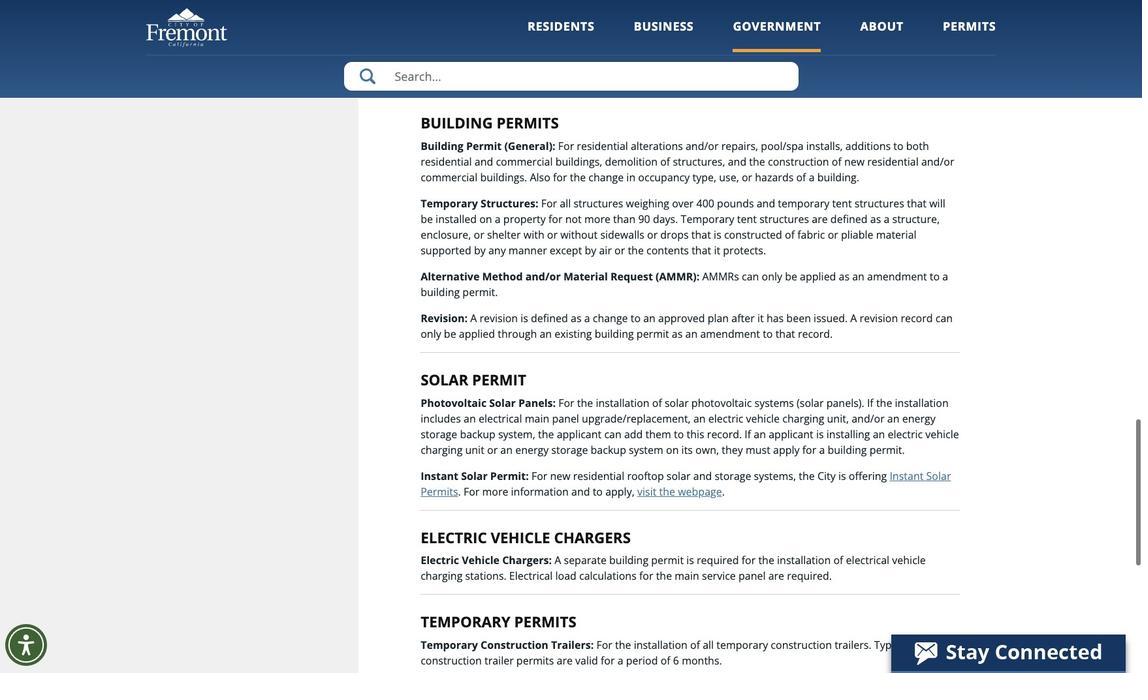 Task type: vqa. For each thing, say whether or not it's contained in the screenshot.
the Off at the left bottom
no



Task type: describe. For each thing, give the bounding box(es) containing it.
it inside for all structures weighing over 400 pounds and temporary tent structures that will be installed on a property for not more than 90 days. temporary tent structures are defined as a structure, enclosure, or shelter with or without sidewalls or drops that is constructed of fabric or pliable material supported by any manner except by air or the contents that it protects.
[[714, 244, 720, 258]]

or right with
[[547, 228, 558, 242]]

record. inside "for the installation of solar photovoltaic systems (solar panels). if the installation includes an electrical main panel upgrade/replacement, an electric vehicle charging unit, and/or an energy storage backup system, the applicant can add them to this record. if an applicant is installing an electric vehicle charging unit or an energy storage backup system on its own, they must apply for a building permit."
[[707, 427, 742, 442]]

can inside ammrs can only be applied as an amendment to a building permit.
[[742, 270, 759, 284]]

(general):
[[504, 139, 555, 153]]

petroleum
[[585, 39, 636, 53]]

systems,
[[754, 469, 796, 484]]

(ammr):
[[656, 270, 700, 284]]

contents
[[646, 244, 689, 258]]

that up structure, at the top of the page
[[907, 196, 927, 211]]

electrical
[[509, 570, 553, 584]]

annual):
[[563, 23, 607, 37]]

change inside the a revision is defined as a change to an approved plan after it has been issued. a revision record can only be applied through an existing building permit as an amendment to that record.
[[593, 311, 628, 326]]

information
[[511, 485, 569, 499]]

and down permit
[[475, 155, 493, 169]]

are inside for all structures weighing over 400 pounds and temporary tent structures that will be installed on a property for not more than 90 days. temporary tent structures are defined as a structure, enclosure, or shelter with or without sidewalls or drops that is constructed of fabric or pliable material supported by any manner except by air or the contents that it protects.
[[812, 212, 828, 227]]

residential down both
[[867, 155, 919, 169]]

permit inside a separate building permit is required for the installation of electrical vehicle charging stations. electrical load calculations for the main service panel are required.
[[651, 554, 684, 568]]

installed
[[436, 212, 477, 227]]

an inside ammrs can only be applied as an amendment to a building permit.
[[852, 270, 865, 284]]

shelter
[[487, 228, 521, 242]]

building inside for assembly permits; high pile combustible storage; compressed gases; industrial ovens; liquified petroleum gas; spray booths; temporary structures; emergency responder communication coverage systems (erccs); and other applicable permits. a separate building permit may be required as part of this permit.
[[835, 54, 875, 69]]

building inside a separate building permit is required for the installation of electrical vehicle charging stations. electrical load calculations for the main service panel are required.
[[609, 554, 648, 568]]

a inside ammrs can only be applied as an amendment to a building permit.
[[942, 270, 948, 284]]

can inside the a revision is defined as a change to an approved plan after it has been issued. a revision record can only be applied through an existing building permit as an amendment to that record.
[[936, 311, 953, 326]]

building
[[421, 139, 463, 153]]

of inside "for the installation of solar photovoltaic systems (solar panels). if the installation includes an electrical main panel upgrade/replacement, an electric vehicle charging unit, and/or an energy storage backup system, the applicant can add them to this record. if an applicant is installing an electric vehicle charging unit or an energy storage backup system on its own, they must apply for a building permit."
[[652, 396, 662, 410]]

residential up . for more information and to apply, visit the webpage .
[[573, 469, 624, 484]]

and/or up structures,
[[686, 139, 719, 153]]

as down approved
[[672, 327, 683, 341]]

1 vertical spatial charging
[[421, 443, 463, 457]]

combustible
[[766, 23, 827, 37]]

on inside for all structures weighing over 400 pounds and temporary tent structures that will be installed on a property for not more than 90 days. temporary tent structures are defined as a structure, enclosure, or shelter with or without sidewalls or drops that is constructed of fabric or pliable material supported by any manner except by air or the contents that it protects.
[[479, 212, 492, 227]]

upgrade/replacement,
[[582, 412, 691, 426]]

of inside a separate building permit is required for the installation of electrical vehicle charging stations. electrical load calculations for the main service panel are required.
[[833, 554, 843, 568]]

typical
[[874, 639, 908, 653]]

for all structures weighing over 400 pounds and temporary tent structures that will be installed on a property for not more than 90 days. temporary tent structures are defined as a structure, enclosure, or shelter with or without sidewalls or drops that is constructed of fabric or pliable material supported by any manner except by air or the contents that it protects.
[[421, 196, 945, 258]]

instant solar permits
[[421, 469, 951, 499]]

0 vertical spatial vehicle
[[746, 412, 780, 426]]

is inside the a revision is defined as a change to an approved plan after it has been issued. a revision record can only be applied through an existing building permit as an amendment to that record.
[[521, 311, 528, 326]]

responder
[[901, 39, 954, 53]]

installing
[[827, 427, 870, 442]]

part
[[479, 70, 499, 84]]

rooftop
[[627, 469, 664, 484]]

fire
[[421, 23, 440, 37]]

additions
[[846, 139, 891, 153]]

2 applicant from the left
[[769, 427, 814, 442]]

0 vertical spatial charging
[[782, 412, 824, 426]]

record
[[901, 311, 933, 326]]

be inside the a revision is defined as a change to an approved plan after it has been issued. a revision record can only be applied through an existing building permit as an amendment to that record.
[[444, 327, 456, 341]]

be inside for assembly permits; high pile combustible storage; compressed gases; industrial ovens; liquified petroleum gas; spray booths; temporary structures; emergency responder communication coverage systems (erccs); and other applicable permits. a separate building permit may be required as part of this permit.
[[936, 54, 948, 69]]

1 vertical spatial tent
[[737, 212, 757, 227]]

temporary inside for all structures weighing over 400 pounds and temporary tent structures that will be installed on a property for not more than 90 days. temporary tent structures are defined as a structure, enclosure, or shelter with or without sidewalls or drops that is constructed of fabric or pliable material supported by any manner except by air or the contents that it protects.
[[778, 196, 829, 211]]

drops
[[660, 228, 689, 242]]

business
[[634, 18, 694, 34]]

more inside for all structures weighing over 400 pounds and temporary tent structures that will be installed on a property for not more than 90 days. temporary tent structures are defined as a structure, enclosure, or shelter with or without sidewalls or drops that is constructed of fabric or pliable material supported by any manner except by air or the contents that it protects.
[[584, 212, 611, 227]]

1 . from the left
[[458, 485, 461, 499]]

pile
[[746, 23, 763, 37]]

permits link
[[943, 18, 996, 52]]

main inside "for the installation of solar photovoltaic systems (solar panels). if the installation includes an electrical main panel upgrade/replacement, an electric vehicle charging unit, and/or an energy storage backup system, the applicant can add them to this record. if an applicant is installing an electric vehicle charging unit or an energy storage backup system on its own, they must apply for a building permit."
[[525, 412, 549, 426]]

structures,
[[673, 155, 725, 169]]

be inside for all structures weighing over 400 pounds and temporary tent structures that will be installed on a property for not more than 90 days. temporary tent structures are defined as a structure, enclosure, or shelter with or without sidewalls or drops that is constructed of fabric or pliable material supported by any manner except by air or the contents that it protects.
[[421, 212, 433, 227]]

plan
[[708, 311, 729, 326]]

of inside for all structures weighing over 400 pounds and temporary tent structures that will be installed on a property for not more than 90 days. temporary tent structures are defined as a structure, enclosure, or shelter with or without sidewalls or drops that is constructed of fabric or pliable material supported by any manner except by air or the contents that it protects.
[[785, 228, 795, 242]]

0 vertical spatial commercial
[[496, 155, 553, 169]]

use,
[[719, 170, 739, 185]]

1 horizontal spatial energy
[[902, 412, 936, 426]]

unit,
[[827, 412, 849, 426]]

permits for building permits
[[497, 113, 559, 133]]

electrical inside "for the installation of solar photovoltaic systems (solar panels). if the installation includes an electrical main panel upgrade/replacement, an electric vehicle charging unit, and/or an energy storage backup system, the applicant can add them to this record. if an applicant is installing an electric vehicle charging unit or an energy storage backup system on its own, they must apply for a building permit."
[[479, 412, 522, 426]]

is inside "for the installation of solar photovoltaic systems (solar panels). if the installation includes an electrical main panel upgrade/replacement, an electric vehicle charging unit, and/or an energy storage backup system, the applicant can add them to this record. if an applicant is installing an electric vehicle charging unit or an energy storage backup system on its own, they must apply for a building permit."
[[816, 427, 824, 442]]

all inside for the installation of all temporary construction trailers. typical construction trailer permits are valid for a period of 6 months.
[[703, 639, 714, 653]]

may
[[913, 54, 933, 69]]

government
[[733, 18, 821, 34]]

are inside for the installation of all temporary construction trailers. typical construction trailer permits are valid for a period of 6 months.
[[557, 654, 573, 669]]

for inside for all structures weighing over 400 pounds and temporary tent structures that will be installed on a property for not more than 90 days. temporary tent structures are defined as a structure, enclosure, or shelter with or without sidewalls or drops that is constructed of fabric or pliable material supported by any manner except by air or the contents that it protects.
[[548, 212, 563, 227]]

residential down building
[[421, 155, 472, 169]]

for assembly permits; high pile combustible storage; compressed gases; industrial ovens; liquified petroleum gas; spray booths; temporary structures; emergency responder communication coverage systems (erccs); and other applicable permits. a separate building permit may be required as part of this permit.
[[421, 23, 954, 84]]

both
[[906, 139, 929, 153]]

applied inside the a revision is defined as a change to an approved plan after it has been issued. a revision record can only be applied through an existing building permit as an amendment to that record.
[[459, 327, 495, 341]]

material
[[563, 270, 608, 284]]

with
[[524, 228, 544, 242]]

to down request
[[631, 311, 641, 326]]

permits for temporary permits
[[514, 613, 576, 633]]

for inside "for the installation of solar photovoltaic systems (solar panels). if the installation includes an electrical main panel upgrade/replacement, an electric vehicle charging unit, and/or an energy storage backup system, the applicant can add them to this record. if an applicant is installing an electric vehicle charging unit or an energy storage backup system on its own, they must apply for a building permit."
[[802, 443, 816, 457]]

for new
[[531, 469, 570, 484]]

and up liquified
[[541, 23, 561, 37]]

building inside "for the installation of solar photovoltaic systems (solar panels). if the installation includes an electrical main panel upgrade/replacement, an electric vehicle charging unit, and/or an energy storage backup system, the applicant can add them to this record. if an applicant is installing an electric vehicle charging unit or an energy storage backup system on its own, they must apply for a building permit."
[[828, 443, 867, 457]]

trailer
[[484, 654, 514, 669]]

also
[[530, 170, 550, 185]]

1 vertical spatial vehicle
[[925, 427, 959, 442]]

they
[[722, 443, 743, 457]]

0 horizontal spatial if
[[745, 427, 751, 442]]

1 applicant from the left
[[557, 427, 602, 442]]

and left apply,
[[571, 485, 590, 499]]

building inside ammrs can only be applied as an amendment to a building permit.
[[421, 285, 460, 300]]

building permits
[[421, 113, 559, 133]]

repairs,
[[721, 139, 758, 153]]

a right the issued.
[[850, 311, 857, 326]]

system
[[629, 443, 663, 457]]

panels:
[[518, 396, 556, 410]]

the inside for all structures weighing over 400 pounds and temporary tent structures that will be installed on a property for not more than 90 days. temporary tent structures are defined as a structure, enclosure, or shelter with or without sidewalls or drops that is constructed of fabric or pliable material supported by any manner except by air or the contents that it protects.
[[628, 244, 644, 258]]

0 vertical spatial tent
[[832, 196, 852, 211]]

for for temporary structures:
[[541, 196, 557, 211]]

separate inside a separate building permit is required for the installation of electrical vehicle charging stations. electrical load calculations for the main service panel are required.
[[564, 554, 607, 568]]

apply
[[773, 443, 800, 457]]

or right fabric at right
[[828, 228, 838, 242]]

protects.
[[723, 244, 766, 258]]

solar
[[421, 370, 468, 390]]

fire code (operational and annual):
[[421, 23, 610, 37]]

building inside the a revision is defined as a change to an approved plan after it has been issued. a revision record can only be applied through an existing building permit as an amendment to that record.
[[595, 327, 634, 341]]

1 horizontal spatial electric
[[888, 427, 923, 442]]

for down the 'unit'
[[464, 485, 479, 499]]

permit inside for assembly permits; high pile combustible storage; compressed gases; industrial ovens; liquified petroleum gas; spray booths; temporary structures; emergency responder communication coverage systems (erccs); and other applicable permits. a separate building permit may be required as part of this permit.
[[877, 54, 910, 69]]

be inside ammrs can only be applied as an amendment to a building permit.
[[785, 270, 797, 284]]

and/or down both
[[921, 155, 954, 169]]

panel inside "for the installation of solar photovoltaic systems (solar panels). if the installation includes an electrical main panel upgrade/replacement, an electric vehicle charging unit, and/or an energy storage backup system, the applicant can add them to this record. if an applicant is installing an electric vehicle charging unit or an energy storage backup system on its own, they must apply for a building permit."
[[552, 412, 579, 426]]

permit
[[466, 139, 502, 153]]

fabric
[[797, 228, 825, 242]]

except
[[550, 244, 582, 258]]

pool/spa
[[761, 139, 804, 153]]

temporary inside for assembly permits; high pile combustible storage; compressed gases; industrial ovens; liquified petroleum gas; spray booths; temporary structures; emergency responder communication coverage systems (erccs); and other applicable permits. a separate building permit may be required as part of this permit.
[[733, 39, 786, 53]]

main inside a separate building permit is required for the installation of electrical vehicle charging stations. electrical load calculations for the main service panel are required.
[[675, 570, 699, 584]]

own,
[[696, 443, 719, 457]]

trailers.
[[835, 639, 872, 653]]

storage;
[[830, 23, 870, 37]]

about link
[[860, 18, 904, 52]]

are inside a separate building permit is required for the installation of electrical vehicle charging stations. electrical load calculations for the main service panel are required.
[[768, 570, 784, 584]]

liquified
[[540, 39, 582, 53]]

that up ammrs
[[692, 244, 711, 258]]

change inside for residential alterations and/or repairs, pool/spa installs, additions to both residential and commercial buildings, demolition of structures, and the construction of new residential and/or commercial buildings. also for the change in occupancy type, use, or hazards of a building.
[[589, 170, 624, 185]]

request
[[610, 270, 653, 284]]

temporary down temporary at the left of the page
[[421, 639, 478, 653]]

1 vertical spatial solar
[[667, 469, 691, 484]]

and down repairs,
[[728, 155, 746, 169]]

to inside "for the installation of solar photovoltaic systems (solar panels). if the installation includes an electrical main panel upgrade/replacement, an electric vehicle charging unit, and/or an energy storage backup system, the applicant can add them to this record. if an applicant is installing an electric vehicle charging unit or an energy storage backup system on its own, they must apply for a building permit."
[[674, 427, 684, 442]]

6
[[673, 654, 679, 669]]

photovoltaic solar panels:
[[421, 396, 558, 410]]

1 by from the left
[[474, 244, 486, 258]]

permit. inside ammrs can only be applied as an amendment to a building permit.
[[463, 285, 498, 300]]

vehicle inside a separate building permit is required for the installation of electrical vehicle charging stations. electrical load calculations for the main service panel are required.
[[892, 554, 926, 568]]

electric vehicle chargers
[[421, 528, 631, 548]]

visit
[[637, 485, 656, 499]]

0 horizontal spatial more
[[482, 485, 508, 499]]

systems
[[549, 54, 589, 69]]

system,
[[498, 427, 535, 442]]

residential up buildings,
[[577, 139, 628, 153]]

2 revision from the left
[[860, 311, 898, 326]]

over
[[672, 196, 694, 211]]

buildings.
[[480, 170, 527, 185]]

a inside for the installation of all temporary construction trailers. typical construction trailer permits are valid for a period of 6 months.
[[618, 654, 623, 669]]

property
[[503, 212, 546, 227]]

in
[[626, 170, 635, 185]]

permit. inside "for the installation of solar photovoltaic systems (solar panels). if the installation includes an electrical main panel upgrade/replacement, an electric vehicle charging unit, and/or an energy storage backup system, the applicant can add them to this record. if an applicant is installing an electric vehicle charging unit or an energy storage backup system on its own, they must apply for a building permit."
[[870, 443, 905, 457]]

manner
[[509, 244, 547, 258]]

building.
[[817, 170, 859, 185]]

for for fire code (operational and annual):
[[610, 23, 626, 37]]

is inside a separate building permit is required for the installation of electrical vehicle charging stations. electrical load calculations for the main service panel are required.
[[686, 554, 694, 568]]

required inside for assembly permits; high pile combustible storage; compressed gases; industrial ovens; liquified petroleum gas; spray booths; temporary structures; emergency responder communication coverage systems (erccs); and other applicable permits. a separate building permit may be required as part of this permit.
[[421, 70, 463, 84]]

for for building permit (general):
[[558, 139, 574, 153]]

building permit (general):
[[421, 139, 555, 153]]

and inside for all structures weighing over 400 pounds and temporary tent structures that will be installed on a property for not more than 90 days. temporary tent structures are defined as a structure, enclosure, or shelter with or without sidewalls or drops that is constructed of fabric or pliable material supported by any manner except by air or the contents that it protects.
[[757, 196, 775, 211]]

1 horizontal spatial permits
[[943, 18, 996, 34]]

buildings,
[[555, 155, 602, 169]]

and/or inside "for the installation of solar photovoltaic systems (solar panels). if the installation includes an electrical main panel upgrade/replacement, an electric vehicle charging unit, and/or an energy storage backup system, the applicant can add them to this record. if an applicant is installing an electric vehicle charging unit or an energy storage backup system on its own, they must apply for a building permit."
[[852, 412, 885, 426]]

days.
[[653, 212, 678, 227]]

as inside for all structures weighing over 400 pounds and temporary tent structures that will be installed on a property for not more than 90 days. temporary tent structures are defined as a structure, enclosure, or shelter with or without sidewalls or drops that is constructed of fabric or pliable material supported by any manner except by air or the contents that it protects.
[[870, 212, 881, 227]]

approved
[[658, 311, 705, 326]]

for the installation of solar photovoltaic systems (solar panels). if the installation includes an electrical main panel upgrade/replacement, an electric vehicle charging unit, and/or an energy storage backup system, the applicant can add them to this record. if an applicant is installing an electric vehicle charging unit or an energy storage backup system on its own, they must apply for a building permit.
[[421, 396, 959, 457]]

1 horizontal spatial structures
[[760, 212, 809, 227]]

instant for instant solar permit: for new residential rooftop solar and storage systems, the city is offering
[[421, 469, 458, 484]]

has
[[767, 311, 784, 326]]



Task type: locate. For each thing, give the bounding box(es) containing it.
for inside for residential alterations and/or repairs, pool/spa installs, additions to both residential and commercial buildings, demolition of structures, and the construction of new residential and/or commercial buildings. also for the change in occupancy type, use, or hazards of a building.
[[553, 170, 567, 185]]

its
[[681, 443, 693, 457]]

required up service
[[697, 554, 739, 568]]

more down permit:
[[482, 485, 508, 499]]

solar inside "for the installation of solar photovoltaic systems (solar panels). if the installation includes an electrical main panel upgrade/replacement, an electric vehicle charging unit, and/or an energy storage backup system, the applicant can add them to this record. if an applicant is installing an electric vehicle charging unit or an energy storage backup system on its own, they must apply for a building permit."
[[665, 396, 689, 410]]

1 revision from the left
[[480, 311, 518, 326]]

as inside for assembly permits; high pile combustible storage; compressed gases; industrial ovens; liquified petroleum gas; spray booths; temporary structures; emergency responder communication coverage systems (erccs); and other applicable permits. a separate building permit may be required as part of this permit.
[[465, 70, 476, 84]]

1 vertical spatial electrical
[[846, 554, 889, 568]]

defined inside the a revision is defined as a change to an approved plan after it has been issued. a revision record can only be applied through an existing building permit as an amendment to that record.
[[531, 311, 568, 326]]

to left apply,
[[593, 485, 603, 499]]

1 vertical spatial more
[[482, 485, 508, 499]]

0 horizontal spatial defined
[[531, 311, 568, 326]]

2 horizontal spatial storage
[[715, 469, 751, 484]]

a
[[809, 170, 815, 185], [495, 212, 501, 227], [884, 212, 890, 227], [942, 270, 948, 284], [584, 311, 590, 326], [819, 443, 825, 457], [618, 654, 623, 669]]

a inside a separate building permit is required for the installation of electrical vehicle charging stations. electrical load calculations for the main service panel are required.
[[555, 554, 561, 568]]

solar for instant solar permits
[[926, 469, 951, 484]]

(solar
[[797, 396, 824, 410]]

1 horizontal spatial defined
[[831, 212, 868, 227]]

2 vertical spatial are
[[557, 654, 573, 669]]

solar permit
[[421, 370, 526, 390]]

0 horizontal spatial can
[[604, 427, 621, 442]]

a down alternative
[[470, 311, 477, 326]]

0 horizontal spatial structures
[[574, 196, 623, 211]]

1 vertical spatial all
[[703, 639, 714, 653]]

permits
[[497, 113, 559, 133], [514, 613, 576, 633]]

1 horizontal spatial record.
[[798, 327, 833, 341]]

0 vertical spatial if
[[867, 396, 874, 410]]

ammrs
[[702, 270, 739, 284]]

and/or
[[686, 139, 719, 153], [921, 155, 954, 169], [525, 270, 561, 284], [852, 412, 885, 426]]

0 horizontal spatial permit.
[[463, 285, 498, 300]]

load
[[555, 570, 576, 584]]

0 horizontal spatial panel
[[552, 412, 579, 426]]

or right the 'unit'
[[487, 443, 498, 457]]

0 vertical spatial this
[[514, 70, 532, 84]]

a inside for assembly permits; high pile combustible storage; compressed gases; industrial ovens; liquified petroleum gas; spray booths; temporary structures; emergency responder communication coverage systems (erccs); and other applicable permits. a separate building permit may be required as part of this permit.
[[781, 54, 787, 69]]

calculations
[[579, 570, 637, 584]]

it left the has
[[757, 311, 764, 326]]

photovoltaic
[[421, 396, 487, 410]]

panel right service
[[739, 570, 766, 584]]

Search text field
[[344, 62, 798, 91]]

applied inside ammrs can only be applied as an amendment to a building permit.
[[800, 270, 836, 284]]

1 horizontal spatial storage
[[551, 443, 588, 457]]

0 vertical spatial backup
[[460, 427, 495, 442]]

2 horizontal spatial permit.
[[870, 443, 905, 457]]

of inside for assembly permits; high pile combustible storage; compressed gases; industrial ovens; liquified petroleum gas; spray booths; temporary structures; emergency responder communication coverage systems (erccs); and other applicable permits. a separate building permit may be required as part of this permit.
[[502, 70, 512, 84]]

0 horizontal spatial storage
[[421, 427, 457, 442]]

1 horizontal spatial are
[[768, 570, 784, 584]]

1 vertical spatial if
[[745, 427, 751, 442]]

permit inside the a revision is defined as a change to an approved plan after it has been issued. a revision record can only be applied through an existing building permit as an amendment to that record.
[[637, 327, 669, 341]]

1 vertical spatial separate
[[564, 554, 607, 568]]

for residential alterations and/or repairs, pool/spa installs, additions to both residential and commercial buildings, demolition of structures, and the construction of new residential and/or commercial buildings. also for the change in occupancy type, use, or hazards of a building.
[[421, 139, 954, 185]]

charging down "includes"
[[421, 443, 463, 457]]

required inside a separate building permit is required for the installation of electrical vehicle charging stations. electrical load calculations for the main service panel are required.
[[697, 554, 739, 568]]

. up electric
[[458, 485, 461, 499]]

1 horizontal spatial .
[[722, 485, 725, 499]]

instant inside instant solar permits
[[890, 469, 924, 484]]

0 vertical spatial are
[[812, 212, 828, 227]]

to
[[893, 139, 903, 153], [930, 270, 940, 284], [631, 311, 641, 326], [763, 327, 773, 341], [674, 427, 684, 442], [593, 485, 603, 499]]

and/or down manner
[[525, 270, 561, 284]]

residents
[[528, 18, 595, 34]]

it up ammrs
[[714, 244, 720, 258]]

are left required.
[[768, 570, 784, 584]]

on
[[479, 212, 492, 227], [666, 443, 679, 457]]

amendment down plan
[[700, 327, 760, 341]]

1 horizontal spatial amendment
[[867, 270, 927, 284]]

alternative
[[421, 270, 480, 284]]

permits up responder
[[943, 18, 996, 34]]

record. up 'they'
[[707, 427, 742, 442]]

0 horizontal spatial commercial
[[421, 170, 478, 185]]

existing
[[555, 327, 592, 341]]

electric vehicle chargers:
[[421, 554, 552, 568]]

that down the has
[[776, 327, 795, 341]]

high
[[720, 23, 743, 37]]

0 vertical spatial storage
[[421, 427, 457, 442]]

charging down (solar at the bottom right
[[782, 412, 824, 426]]

temporary up fabric at right
[[778, 196, 829, 211]]

a up load on the bottom of the page
[[555, 554, 561, 568]]

1 horizontal spatial applied
[[800, 270, 836, 284]]

2 vertical spatial construction
[[421, 654, 482, 669]]

required down communication
[[421, 70, 463, 84]]

supported
[[421, 244, 471, 258]]

applicant up for new
[[557, 427, 602, 442]]

applied down fabric at right
[[800, 270, 836, 284]]

without
[[560, 228, 598, 242]]

temporary up installed
[[421, 196, 478, 211]]

and down the hazards
[[757, 196, 775, 211]]

0 vertical spatial defined
[[831, 212, 868, 227]]

pounds
[[717, 196, 754, 211]]

1 horizontal spatial only
[[762, 270, 782, 284]]

all inside for all structures weighing over 400 pounds and temporary tent structures that will be installed on a property for not more than 90 days. temporary tent structures are defined as a structure, enclosure, or shelter with or without sidewalls or drops that is constructed of fabric or pliable material supported by any manner except by air or the contents that it protects.
[[560, 196, 571, 211]]

trailers:
[[551, 639, 594, 653]]

to inside for residential alterations and/or repairs, pool/spa installs, additions to both residential and commercial buildings, demolition of structures, and the construction of new residential and/or commercial buildings. also for the change in occupancy type, use, or hazards of a building.
[[893, 139, 903, 153]]

2 horizontal spatial can
[[936, 311, 953, 326]]

building down installing
[[828, 443, 867, 457]]

to left both
[[893, 139, 903, 153]]

if up must on the right bottom of page
[[745, 427, 751, 442]]

0 vertical spatial change
[[589, 170, 624, 185]]

1 vertical spatial electric
[[888, 427, 923, 442]]

for inside "for the installation of solar photovoltaic systems (solar panels). if the installation includes an electrical main panel upgrade/replacement, an electric vehicle charging unit, and/or an energy storage backup system, the applicant can add them to this record. if an applicant is installing an electric vehicle charging unit or an energy storage backup system on its own, they must apply for a building permit."
[[558, 396, 574, 410]]

1 horizontal spatial required
[[697, 554, 739, 568]]

1 horizontal spatial main
[[675, 570, 699, 584]]

amendment down the material
[[867, 270, 927, 284]]

as left part
[[465, 70, 476, 84]]

building
[[421, 113, 493, 133]]

amendment inside the a revision is defined as a change to an approved plan after it has been issued. a revision record can only be applied through an existing building permit as an amendment to that record.
[[700, 327, 760, 341]]

only down revision: in the left top of the page
[[421, 327, 441, 341]]

be up been
[[785, 270, 797, 284]]

spray
[[662, 39, 690, 53]]

temporary inside for all structures weighing over 400 pounds and temporary tent structures that will be installed on a property for not more than 90 days. temporary tent structures are defined as a structure, enclosure, or shelter with or without sidewalls or drops that is constructed of fabric or pliable material supported by any manner except by air or the contents that it protects.
[[681, 212, 734, 227]]

0 vertical spatial temporary
[[778, 196, 829, 211]]

backup up the 'unit'
[[460, 427, 495, 442]]

1 horizontal spatial solar
[[489, 396, 516, 410]]

0 vertical spatial applied
[[800, 270, 836, 284]]

solar
[[665, 396, 689, 410], [667, 469, 691, 484]]

amendment inside ammrs can only be applied as an amendment to a building permit.
[[867, 270, 927, 284]]

0 horizontal spatial are
[[557, 654, 573, 669]]

through
[[498, 327, 537, 341]]

change
[[589, 170, 624, 185], [593, 311, 628, 326]]

it inside the a revision is defined as a change to an approved plan after it has been issued. a revision record can only be applied through an existing building permit as an amendment to that record.
[[757, 311, 764, 326]]

can
[[742, 270, 759, 284], [936, 311, 953, 326], [604, 427, 621, 442]]

1 horizontal spatial instant
[[890, 469, 924, 484]]

2 horizontal spatial are
[[812, 212, 828, 227]]

2 . from the left
[[722, 485, 725, 499]]

1 vertical spatial construction
[[771, 639, 832, 653]]

change left in on the right
[[589, 170, 624, 185]]

structures up fabric at right
[[760, 212, 809, 227]]

be right may on the right top
[[936, 54, 948, 69]]

solar for photovoltaic solar panels:
[[489, 396, 516, 410]]

to up its
[[674, 427, 684, 442]]

not
[[565, 212, 582, 227]]

ovens;
[[504, 39, 538, 53]]

or right use, at top right
[[742, 170, 752, 185]]

0 vertical spatial energy
[[902, 412, 936, 426]]

tent up constructed
[[737, 212, 757, 227]]

be down revision: in the left top of the page
[[444, 327, 456, 341]]

for
[[610, 23, 626, 37], [558, 139, 574, 153], [541, 196, 557, 211], [558, 396, 574, 410], [464, 485, 479, 499], [596, 639, 612, 653]]

0 horizontal spatial solar
[[461, 469, 488, 484]]

permit. inside for assembly permits; high pile combustible storage; compressed gases; industrial ovens; liquified petroleum gas; spray booths; temporary structures; emergency responder communication coverage systems (erccs); and other applicable permits. a separate building permit may be required as part of this permit.
[[535, 70, 570, 84]]

0 horizontal spatial .
[[458, 485, 461, 499]]

instant right offering
[[890, 469, 924, 484]]

or left shelter
[[474, 228, 484, 242]]

for for photovoltaic solar panels:
[[558, 396, 574, 410]]

storage
[[421, 427, 457, 442], [551, 443, 588, 457], [715, 469, 751, 484]]

permits up "trailers:"
[[514, 613, 576, 633]]

1 vertical spatial defined
[[531, 311, 568, 326]]

this inside for assembly permits; high pile combustible storage; compressed gases; industrial ovens; liquified petroleum gas; spray booths; temporary structures; emergency responder communication coverage systems (erccs); and other applicable permits. a separate building permit may be required as part of this permit.
[[514, 70, 532, 84]]

only inside ammrs can only be applied as an amendment to a building permit.
[[762, 270, 782, 284]]

more
[[584, 212, 611, 227], [482, 485, 508, 499]]

0 vertical spatial required
[[421, 70, 463, 84]]

for inside for the installation of all temporary construction trailers. typical construction trailer permits are valid for a period of 6 months.
[[596, 639, 612, 653]]

permits up (general):
[[497, 113, 559, 133]]

industrial
[[455, 39, 502, 53]]

solar for instant solar permit: for new residential rooftop solar and storage systems, the city is offering
[[461, 469, 488, 484]]

assembly
[[628, 23, 675, 37]]

electrical inside a separate building permit is required for the installation of electrical vehicle charging stations. electrical load calculations for the main service panel are required.
[[846, 554, 889, 568]]

for up "petroleum"
[[610, 23, 626, 37]]

panel
[[552, 412, 579, 426], [739, 570, 766, 584]]

the inside for the installation of all temporary construction trailers. typical construction trailer permits are valid for a period of 6 months.
[[615, 639, 631, 653]]

1 vertical spatial temporary
[[717, 639, 768, 653]]

temporary inside for the installation of all temporary construction trailers. typical construction trailer permits are valid for a period of 6 months.
[[717, 639, 768, 653]]

0 vertical spatial record.
[[798, 327, 833, 341]]

90
[[638, 212, 650, 227]]

0 vertical spatial more
[[584, 212, 611, 227]]

or down the 90
[[647, 228, 658, 242]]

permit.
[[535, 70, 570, 84], [463, 285, 498, 300], [870, 443, 905, 457]]

residents link
[[528, 18, 595, 52]]

construction inside for residential alterations and/or repairs, pool/spa installs, additions to both residential and commercial buildings, demolition of structures, and the construction of new residential and/or commercial buildings. also for the change in occupancy type, use, or hazards of a building.
[[768, 155, 829, 169]]

structures up the not
[[574, 196, 623, 211]]

1 horizontal spatial electrical
[[846, 554, 889, 568]]

building down emergency
[[835, 54, 875, 69]]

0 horizontal spatial temporary
[[717, 639, 768, 653]]

construction down temporary at the left of the page
[[421, 654, 482, 669]]

1 horizontal spatial commercial
[[496, 155, 553, 169]]

1 horizontal spatial revision
[[860, 311, 898, 326]]

applied down revision: in the left top of the page
[[459, 327, 495, 341]]

separate inside for assembly permits; high pile combustible storage; compressed gases; industrial ovens; liquified petroleum gas; spray booths; temporary structures; emergency responder communication coverage systems (erccs); and other applicable permits. a separate building permit may be required as part of this permit.
[[790, 54, 833, 69]]

0 vertical spatial permits
[[497, 113, 559, 133]]

1 vertical spatial applied
[[459, 327, 495, 341]]

permit
[[472, 370, 526, 390]]

construction
[[481, 639, 548, 653]]

chargers
[[554, 528, 631, 548]]

this down coverage
[[514, 70, 532, 84]]

separate down chargers
[[564, 554, 607, 568]]

emergency
[[845, 39, 898, 53]]

0 vertical spatial it
[[714, 244, 720, 258]]

0 vertical spatial permits
[[943, 18, 996, 34]]

400
[[696, 196, 714, 211]]

charging inside a separate building permit is required for the installation of electrical vehicle charging stations. electrical load calculations for the main service panel are required.
[[421, 570, 463, 584]]

panel down panels:
[[552, 412, 579, 426]]

to down the has
[[763, 327, 773, 341]]

only down protects.
[[762, 270, 782, 284]]

installation inside for the installation of all temporary construction trailers. typical construction trailer permits are valid for a period of 6 months.
[[634, 639, 687, 653]]

building up the calculations
[[609, 554, 648, 568]]

all up the not
[[560, 196, 571, 211]]

2 by from the left
[[585, 244, 596, 258]]

chargers:
[[502, 554, 552, 568]]

0 vertical spatial electric
[[708, 412, 743, 426]]

0 horizontal spatial amendment
[[700, 327, 760, 341]]

solar up visit the webpage link
[[667, 469, 691, 484]]

constructed
[[724, 228, 782, 242]]

revision left record
[[860, 311, 898, 326]]

1 horizontal spatial applicant
[[769, 427, 814, 442]]

includes
[[421, 412, 461, 426]]

been
[[786, 311, 811, 326]]

1 horizontal spatial it
[[757, 311, 764, 326]]

are up fabric at right
[[812, 212, 828, 227]]

applicant
[[557, 427, 602, 442], [769, 427, 814, 442]]

1 horizontal spatial separate
[[790, 54, 833, 69]]

and
[[541, 23, 561, 37], [475, 155, 493, 169], [728, 155, 746, 169], [757, 196, 775, 211], [693, 469, 712, 484], [571, 485, 590, 499]]

record. inside the a revision is defined as a change to an approved plan after it has been issued. a revision record can only be applied through an existing building permit as an amendment to that record.
[[798, 327, 833, 341]]

permits inside instant solar permits
[[421, 485, 458, 499]]

main left service
[[675, 570, 699, 584]]

1 horizontal spatial can
[[742, 270, 759, 284]]

0 horizontal spatial tent
[[737, 212, 757, 227]]

or right air
[[615, 244, 625, 258]]

that right drops
[[691, 228, 711, 242]]

1 horizontal spatial panel
[[739, 570, 766, 584]]

0 horizontal spatial backup
[[460, 427, 495, 442]]

0 vertical spatial panel
[[552, 412, 579, 426]]

only inside the a revision is defined as a change to an approved plan after it has been issued. a revision record can only be applied through an existing building permit as an amendment to that record.
[[421, 327, 441, 341]]

method
[[482, 270, 523, 284]]

systems
[[755, 396, 794, 410]]

to inside ammrs can only be applied as an amendment to a building permit.
[[930, 270, 940, 284]]

that inside the a revision is defined as a change to an approved plan after it has been issued. a revision record can only be applied through an existing building permit as an amendment to that record.
[[776, 327, 795, 341]]

temporary down 400
[[681, 212, 734, 227]]

for inside for assembly permits; high pile combustible storage; compressed gases; industrial ovens; liquified petroleum gas; spray booths; temporary structures; emergency responder communication coverage systems (erccs); and other applicable permits. a separate building permit may be required as part of this permit.
[[610, 23, 626, 37]]

for inside for the installation of all temporary construction trailers. typical construction trailer permits are valid for a period of 6 months.
[[601, 654, 615, 669]]

0 vertical spatial permit
[[877, 54, 910, 69]]

permit. down method
[[463, 285, 498, 300]]

alterations
[[631, 139, 683, 153]]

all up months.
[[703, 639, 714, 653]]

can right record
[[936, 311, 953, 326]]

or inside "for the installation of solar photovoltaic systems (solar panels). if the installation includes an electrical main panel upgrade/replacement, an electric vehicle charging unit, and/or an energy storage backup system, the applicant can add them to this record. if an applicant is installing an electric vehicle charging unit or an energy storage backup system on its own, they must apply for a building permit."
[[487, 443, 498, 457]]

a right permits.
[[781, 54, 787, 69]]

0 vertical spatial permit.
[[535, 70, 570, 84]]

a inside "for the installation of solar photovoltaic systems (solar panels). if the installation includes an electrical main panel upgrade/replacement, an electric vehicle charging unit, and/or an energy storage backup system, the applicant can add them to this record. if an applicant is installing an electric vehicle charging unit or an energy storage backup system on its own, they must apply for a building permit."
[[819, 443, 825, 457]]

0 horizontal spatial on
[[479, 212, 492, 227]]

stay connected image
[[891, 635, 1124, 672]]

for down also
[[541, 196, 557, 211]]

. for more information and to apply, visit the webpage .
[[458, 485, 725, 499]]

coverage
[[501, 54, 546, 69]]

defined up "existing"
[[531, 311, 568, 326]]

is inside for all structures weighing over 400 pounds and temporary tent structures that will be installed on a property for not more than 90 days. temporary tent structures are defined as a structure, enclosure, or shelter with or without sidewalls or drops that is constructed of fabric or pliable material supported by any manner except by air or the contents that it protects.
[[714, 228, 721, 242]]

or inside for residential alterations and/or repairs, pool/spa installs, additions to both residential and commercial buildings, demolition of structures, and the construction of new residential and/or commercial buildings. also for the change in occupancy type, use, or hazards of a building.
[[742, 170, 752, 185]]

solar
[[489, 396, 516, 410], [461, 469, 488, 484], [926, 469, 951, 484]]

1 vertical spatial only
[[421, 327, 441, 341]]

1 horizontal spatial on
[[666, 443, 679, 457]]

1 vertical spatial on
[[666, 443, 679, 457]]

instant for instant solar permits
[[890, 469, 924, 484]]

instant solar permits link
[[421, 469, 951, 499]]

0 horizontal spatial this
[[514, 70, 532, 84]]

permit
[[877, 54, 910, 69], [637, 327, 669, 341], [651, 554, 684, 568]]

1 horizontal spatial backup
[[591, 443, 626, 457]]

0 horizontal spatial it
[[714, 244, 720, 258]]

permit:
[[490, 469, 529, 484]]

storage down "includes"
[[421, 427, 457, 442]]

on inside "for the installation of solar photovoltaic systems (solar panels). if the installation includes an electrical main panel upgrade/replacement, an electric vehicle charging unit, and/or an energy storage backup system, the applicant can add them to this record. if an applicant is installing an electric vehicle charging unit or an energy storage backup system on its own, they must apply for a building permit."
[[666, 443, 679, 457]]

1 vertical spatial energy
[[515, 443, 549, 457]]

can left add at the right bottom of page
[[604, 427, 621, 442]]

city
[[817, 469, 836, 484]]

(operational
[[472, 23, 538, 37]]

for inside for all structures weighing over 400 pounds and temporary tent structures that will be installed on a property for not more than 90 days. temporary tent structures are defined as a structure, enclosure, or shelter with or without sidewalls or drops that is constructed of fabric or pliable material supported by any manner except by air or the contents that it protects.
[[541, 196, 557, 211]]

a inside for residential alterations and/or repairs, pool/spa installs, additions to both residential and commercial buildings, demolition of structures, and the construction of new residential and/or commercial buildings. also for the change in occupancy type, use, or hazards of a building.
[[809, 170, 815, 185]]

revision
[[480, 311, 518, 326], [860, 311, 898, 326]]

are down "trailers:"
[[557, 654, 573, 669]]

will
[[929, 196, 945, 211]]

main down panels:
[[525, 412, 549, 426]]

installation inside a separate building permit is required for the installation of electrical vehicle charging stations. electrical load calculations for the main service panel are required.
[[777, 554, 831, 568]]

commercial down (general):
[[496, 155, 553, 169]]

electric
[[421, 528, 487, 548]]

0 vertical spatial only
[[762, 270, 782, 284]]

1 vertical spatial storage
[[551, 443, 588, 457]]

charging down electric
[[421, 570, 463, 584]]

1 instant from the left
[[421, 469, 458, 484]]

1 vertical spatial main
[[675, 570, 699, 584]]

about
[[860, 18, 904, 34]]

(erccs); and
[[592, 54, 653, 69]]

0 vertical spatial all
[[560, 196, 571, 211]]

panels).
[[826, 396, 864, 410]]

1 horizontal spatial all
[[703, 639, 714, 653]]

temporary
[[778, 196, 829, 211], [717, 639, 768, 653]]

permits
[[516, 654, 554, 669]]

structures:
[[481, 196, 538, 211]]

compressed
[[873, 23, 934, 37]]

1 horizontal spatial permit.
[[535, 70, 570, 84]]

required.
[[787, 570, 832, 584]]

commercial down building
[[421, 170, 478, 185]]

can inside "for the installation of solar photovoltaic systems (solar panels). if the installation includes an electrical main panel upgrade/replacement, an electric vehicle charging unit, and/or an energy storage backup system, the applicant can add them to this record. if an applicant is installing an electric vehicle charging unit or an energy storage backup system on its own, they must apply for a building permit."
[[604, 427, 621, 442]]

solar inside instant solar permits
[[926, 469, 951, 484]]

0 horizontal spatial electric
[[708, 412, 743, 426]]

period
[[626, 654, 658, 669]]

0 vertical spatial electrical
[[479, 412, 522, 426]]

electric
[[708, 412, 743, 426], [888, 427, 923, 442]]

defined up pliable
[[831, 212, 868, 227]]

this inside "for the installation of solar photovoltaic systems (solar panels). if the installation includes an electrical main panel upgrade/replacement, an electric vehicle charging unit, and/or an energy storage backup system, the applicant can add them to this record. if an applicant is installing an electric vehicle charging unit or an energy storage backup system on its own, they must apply for a building permit."
[[687, 427, 704, 442]]

construction left trailers. on the right bottom
[[771, 639, 832, 653]]

1 vertical spatial permits
[[514, 613, 576, 633]]

separate
[[790, 54, 833, 69], [564, 554, 607, 568]]

panel inside a separate building permit is required for the installation of electrical vehicle charging stations. electrical load calculations for the main service panel are required.
[[739, 570, 766, 584]]

1 vertical spatial it
[[757, 311, 764, 326]]

2 vertical spatial vehicle
[[892, 554, 926, 568]]

1 vertical spatial required
[[697, 554, 739, 568]]

for inside for residential alterations and/or repairs, pool/spa installs, additions to both residential and commercial buildings, demolition of structures, and the construction of new residential and/or commercial buildings. also for the change in occupancy type, use, or hazards of a building.
[[558, 139, 574, 153]]

if right panels).
[[867, 396, 874, 410]]

as up "existing"
[[571, 311, 582, 326]]

as inside ammrs can only be applied as an amendment to a building permit.
[[839, 270, 850, 284]]

can down protects.
[[742, 270, 759, 284]]

more right the not
[[584, 212, 611, 227]]

structures up the material
[[855, 196, 904, 211]]

and up webpage at the bottom right
[[693, 469, 712, 484]]

1 vertical spatial this
[[687, 427, 704, 442]]

2 horizontal spatial structures
[[855, 196, 904, 211]]

0 horizontal spatial applied
[[459, 327, 495, 341]]

a inside the a revision is defined as a change to an approved plan after it has been issued. a revision record can only be applied through an existing building permit as an amendment to that record.
[[584, 311, 590, 326]]

instant down "includes"
[[421, 469, 458, 484]]

0 horizontal spatial by
[[474, 244, 486, 258]]

for for temporary construction trailers:
[[596, 639, 612, 653]]

stations.
[[465, 570, 507, 584]]

1 vertical spatial panel
[[739, 570, 766, 584]]

defined inside for all structures weighing over 400 pounds and temporary tent structures that will be installed on a property for not more than 90 days. temporary tent structures are defined as a structure, enclosure, or shelter with or without sidewalls or drops that is constructed of fabric or pliable material supported by any manner except by air or the contents that it protects.
[[831, 212, 868, 227]]

2 vertical spatial storage
[[715, 469, 751, 484]]

permits up electric
[[421, 485, 458, 499]]

2 instant from the left
[[890, 469, 924, 484]]

new
[[844, 155, 865, 169]]

service
[[702, 570, 736, 584]]



